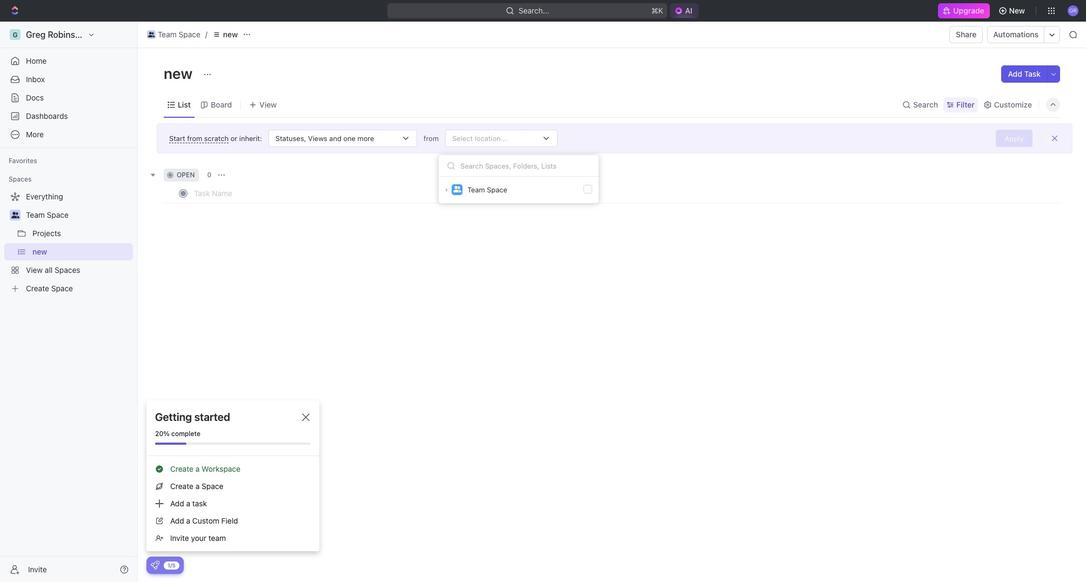 Task type: vqa. For each thing, say whether or not it's contained in the screenshot.
WHITEBOARD
no



Task type: describe. For each thing, give the bounding box(es) containing it.
a for space
[[196, 482, 200, 491]]

1 vertical spatial team
[[468, 185, 485, 194]]

add for add task
[[1009, 69, 1023, 78]]

user group image inside sidebar 'navigation'
[[11, 212, 19, 218]]

share
[[956, 30, 977, 39]]

add for add a custom field
[[170, 516, 184, 526]]

0 vertical spatial team space link
[[144, 28, 203, 41]]

sidebar navigation
[[0, 22, 138, 582]]

workspace
[[202, 464, 241, 474]]

upgrade link
[[939, 3, 990, 18]]

20% complete
[[155, 430, 201, 438]]

20%
[[155, 430, 170, 438]]

home link
[[4, 52, 133, 70]]

getting
[[155, 411, 192, 423]]

add a task
[[170, 499, 207, 508]]

home
[[26, 56, 47, 65]]

started
[[195, 411, 230, 423]]

create for create a workspace
[[170, 464, 194, 474]]

customize
[[995, 100, 1033, 109]]

Search Spaces, Folders, Lists text field
[[439, 155, 599, 177]]

add task button
[[1002, 65, 1048, 83]]

from
[[187, 134, 202, 142]]

team inside sidebar 'navigation'
[[26, 210, 45, 220]]

Task Name text field
[[194, 184, 510, 202]]

invite for invite your team
[[170, 534, 189, 543]]

share button
[[950, 26, 984, 43]]

create a workspace
[[170, 464, 241, 474]]

team
[[209, 534, 226, 543]]

open
[[177, 171, 195, 179]]

customize button
[[981, 97, 1036, 112]]

task
[[192, 499, 207, 508]]

onboarding checklist button image
[[151, 561, 159, 570]]

add for add a task
[[170, 499, 184, 508]]

1 horizontal spatial new
[[223, 30, 238, 39]]

custom
[[192, 516, 219, 526]]

2 horizontal spatial team space
[[468, 185, 508, 194]]

search...
[[519, 6, 549, 15]]

new
[[1010, 6, 1026, 15]]

board
[[211, 100, 232, 109]]

invite your team
[[170, 534, 226, 543]]

a for task
[[186, 499, 190, 508]]

start from scratch link
[[169, 134, 229, 143]]

dashboards link
[[4, 108, 133, 125]]

0 vertical spatial team
[[158, 30, 177, 39]]



Task type: locate. For each thing, give the bounding box(es) containing it.
1 horizontal spatial invite
[[170, 534, 189, 543]]

dashboards
[[26, 111, 68, 121]]

1 vertical spatial team space
[[468, 185, 508, 194]]

0 horizontal spatial new
[[164, 64, 196, 82]]

add a custom field
[[170, 516, 238, 526]]

list link
[[176, 97, 191, 112]]

space inside sidebar 'navigation'
[[47, 210, 69, 220]]

1 vertical spatial user group image
[[11, 212, 19, 218]]

create
[[170, 464, 194, 474], [170, 482, 194, 491]]

2 create from the top
[[170, 482, 194, 491]]

0 horizontal spatial team space link
[[26, 207, 131, 224]]

1 horizontal spatial team space link
[[144, 28, 203, 41]]

invite inside sidebar 'navigation'
[[28, 565, 47, 574]]

team right user group image
[[158, 30, 177, 39]]

scratch
[[204, 134, 229, 142]]

0 vertical spatial invite
[[170, 534, 189, 543]]

a down add a task
[[186, 516, 190, 526]]

1 vertical spatial invite
[[28, 565, 47, 574]]

new
[[223, 30, 238, 39], [164, 64, 196, 82]]

2 vertical spatial team
[[26, 210, 45, 220]]

a up 'create a space'
[[196, 464, 200, 474]]

upgrade
[[954, 6, 985, 15]]

list
[[178, 100, 191, 109]]

0 horizontal spatial invite
[[28, 565, 47, 574]]

team space inside sidebar 'navigation'
[[26, 210, 69, 220]]

0
[[207, 171, 212, 179]]

0 horizontal spatial team
[[26, 210, 45, 220]]

1 create from the top
[[170, 464, 194, 474]]

team down spaces
[[26, 210, 45, 220]]

0 vertical spatial add
[[1009, 69, 1023, 78]]

board link
[[209, 97, 232, 112]]

team
[[158, 30, 177, 39], [468, 185, 485, 194], [26, 210, 45, 220]]

new up "list"
[[164, 64, 196, 82]]

new link
[[210, 28, 241, 41]]

search
[[914, 100, 939, 109]]

inbox
[[26, 75, 45, 84]]

1 vertical spatial create
[[170, 482, 194, 491]]

1 vertical spatial new
[[164, 64, 196, 82]]

team space
[[158, 30, 201, 39], [468, 185, 508, 194], [26, 210, 69, 220]]

a left task
[[186, 499, 190, 508]]

spaces
[[9, 175, 32, 183]]

create a space
[[170, 482, 223, 491]]

a up task
[[196, 482, 200, 491]]

0 vertical spatial create
[[170, 464, 194, 474]]

0 vertical spatial team space
[[158, 30, 201, 39]]

new button
[[995, 2, 1032, 19]]

0 horizontal spatial team space
[[26, 210, 69, 220]]

add inside button
[[1009, 69, 1023, 78]]

1 horizontal spatial user group image
[[453, 186, 461, 193]]

onboarding checklist button element
[[151, 561, 159, 570]]

0 vertical spatial user group image
[[453, 186, 461, 193]]

a
[[196, 464, 200, 474], [196, 482, 200, 491], [186, 499, 190, 508], [186, 516, 190, 526]]

task
[[1025, 69, 1041, 78]]

create up 'create a space'
[[170, 464, 194, 474]]

team space down spaces
[[26, 210, 69, 220]]

1 vertical spatial team space link
[[26, 207, 131, 224]]

docs
[[26, 93, 44, 102]]

your
[[191, 534, 207, 543]]

inbox link
[[4, 71, 133, 88]]

1 horizontal spatial team space
[[158, 30, 201, 39]]

docs link
[[4, 89, 133, 107]]

2 vertical spatial team space
[[26, 210, 69, 220]]

team space left /
[[158, 30, 201, 39]]

⌘k
[[652, 6, 663, 15]]

complete
[[171, 430, 201, 438]]

1 horizontal spatial team
[[158, 30, 177, 39]]

new right /
[[223, 30, 238, 39]]

favorites
[[9, 157, 37, 165]]

invite for invite
[[28, 565, 47, 574]]

favorites button
[[4, 155, 42, 168]]

space
[[179, 30, 201, 39], [487, 185, 508, 194], [47, 210, 69, 220], [202, 482, 223, 491]]

add
[[1009, 69, 1023, 78], [170, 499, 184, 508], [170, 516, 184, 526]]

start
[[169, 134, 185, 142]]

0 vertical spatial new
[[223, 30, 238, 39]]

close image
[[302, 414, 310, 421]]

0 horizontal spatial user group image
[[11, 212, 19, 218]]

user group image
[[148, 32, 155, 37]]

start from scratch or inherit:
[[169, 134, 262, 142]]

team space link
[[144, 28, 203, 41], [26, 207, 131, 224]]

team space link inside sidebar 'navigation'
[[26, 207, 131, 224]]

search button
[[900, 97, 942, 112]]

/
[[205, 30, 208, 39]]

1/5
[[168, 562, 176, 569]]

team down search spaces, folders, lists text field
[[468, 185, 485, 194]]

create up add a task
[[170, 482, 194, 491]]

2 horizontal spatial team
[[468, 185, 485, 194]]

inherit:
[[239, 134, 262, 142]]

create for create a space
[[170, 482, 194, 491]]

1 vertical spatial add
[[170, 499, 184, 508]]

getting started
[[155, 411, 230, 423]]

a for workspace
[[196, 464, 200, 474]]

invite
[[170, 534, 189, 543], [28, 565, 47, 574]]

automations
[[994, 30, 1039, 39]]

automations button
[[989, 26, 1045, 43]]

a for custom
[[186, 516, 190, 526]]

add task
[[1009, 69, 1041, 78]]

field
[[222, 516, 238, 526]]

user group image
[[453, 186, 461, 193], [11, 212, 19, 218]]

or
[[231, 134, 237, 142]]

2 vertical spatial add
[[170, 516, 184, 526]]

team space down search spaces, folders, lists text field
[[468, 185, 508, 194]]



